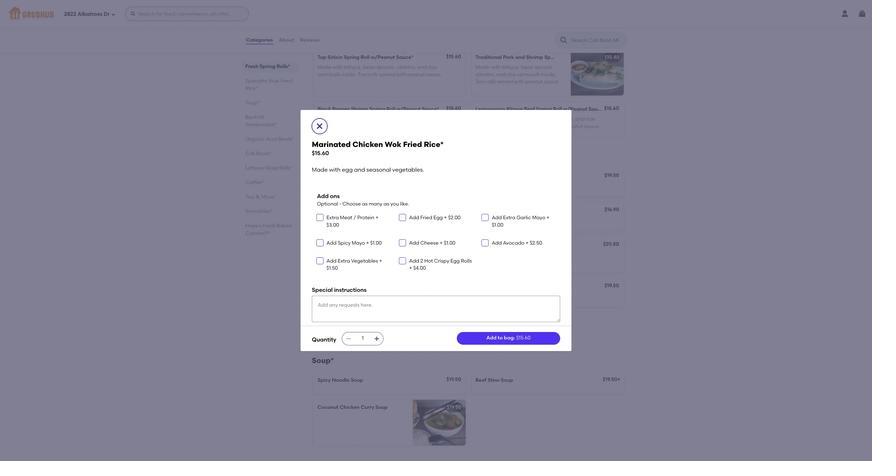 Task type: describe. For each thing, give the bounding box(es) containing it.
made inside the lemongrass ribeye ＆ black pepper shrimp.  made with lettuce, bean sprouts, cilantro, and rice vermicelli inside. two rolls served with peanut sauce.
[[582, 16, 596, 22]]

bean inside made with bean sprouts, green leaf lettuce, cilantro, wrapped in rice noodle paper
[[344, 116, 357, 122]]

rolls
[[461, 259, 472, 265]]

$10.40
[[605, 54, 620, 60]]

egg inside lemongrass ribeye beef and black pepper shrimp.  made with egg and seasonal vegetables.
[[329, 259, 338, 265]]

3822
[[64, 11, 76, 17]]

＆ inside the lemongrass ribeye ＆ black pepper shrimp.  made with lettuce, bean sprouts, cilantro, and rice vermicelli inside. two rolls served with peanut sauce.
[[524, 16, 529, 22]]

egg inside add 2 hot crispy egg rolls + $4.00
[[451, 259, 460, 265]]

cilantro, inside the lemongrass ribeye ＆ black pepper shrimp.  made with lettuce, bean sprouts, cilantro, and rice vermicelli inside. two rolls served with peanut sauce.
[[529, 23, 549, 29]]

0 vertical spatial spicy
[[338, 240, 351, 246]]

about
[[279, 37, 294, 43]]

two inside the lemongrass ribeye ＆ black pepper shrimp.  made with lettuce, bean sprouts, cilantro, and rice vermicelli inside. two rolls served with peanut sauce.
[[476, 31, 486, 37]]

mayo inside the add extra garlic mayo + $1.00
[[533, 215, 546, 221]]

turf
[[335, 242, 344, 248]]

fresh inside hope's fresh baked cookies!!!*
[[263, 223, 276, 229]]

$1.00 inside the add extra garlic mayo + $1.00
[[492, 222, 504, 228]]

$4.00
[[414, 266, 426, 272]]

served for lemongrass ribeye beef spring roll w/peanut sauce*
[[538, 123, 554, 129]]

special
[[312, 287, 333, 294]]

soup for spicy noodle soup
[[351, 378, 363, 384]]

rolls inside the lemongrass ribeye ＆ black pepper shrimp.  made with lettuce, bean sprouts, cilantro, and rice vermicelli inside. two rolls served with peanut sauce.
[[487, 31, 496, 37]]

dr
[[104, 11, 110, 17]]

$3.00
[[327, 222, 340, 228]]

banh
[[246, 114, 258, 120]]

specialty wok fried rice* inside specialty wok fried rice* tab
[[246, 78, 293, 91]]

bbq
[[494, 208, 504, 214]]

two inside button
[[358, 23, 368, 29]]

ribeye for and
[[348, 252, 364, 258]]

you
[[391, 201, 399, 207]]

0 vertical spatial egg
[[434, 215, 443, 221]]

3822 albatross dr
[[64, 11, 110, 17]]

categories
[[246, 37, 273, 43]]

vegetables. inside lemongrass ribeye beef and black pepper shrimp.  made with egg and seasonal vegetables.
[[373, 259, 401, 265]]

surf
[[318, 242, 327, 248]]

meat
[[340, 215, 353, 221]]

reviews button
[[300, 28, 320, 53]]

shrimp. inside lemongrass ribeye beef and black pepper shrimp.  made with egg and seasonal vegetables.
[[421, 252, 439, 258]]

sauce. for traditional pork and shrimp spring roll w/peanut sauce*
[[544, 79, 560, 85]]

top for top sirloin spring roll w/peanut sauce*
[[318, 54, 327, 60]]

fresh spring rolls*
[[246, 64, 291, 70]]

+ inside extra meat / protein + $3.00
[[376, 215, 379, 221]]

sandwiches*
[[246, 122, 277, 128]]

+ inside add extra vegetables + $1.50
[[380, 259, 383, 265]]

rolls inside the 'made with lettuce, bean sprouts, cilantro, and rice vermicelli inside. two rolls served with peanut sauce.' button
[[369, 23, 378, 29]]

lemongrass ribeye beef wok fried rice*
[[318, 318, 417, 324]]

organic
[[246, 136, 265, 142]]

$15.60 for black pepper shrimp spring roll w/peanut sauce*
[[447, 106, 462, 112]]

made with lettuce, bean sprouts, cilantro, and rice vermicelli inside. two rolls served with peanut sauce. for top sirloin spring roll w/peanut sauce*
[[318, 64, 442, 78]]

add for add 2 hot crispy egg rolls + $4.00
[[410, 259, 420, 265]]

traditional pork and shrimp spring roll w/peanut sauce*
[[476, 54, 615, 60]]

0 vertical spatial shrimp
[[526, 54, 544, 60]]

black pepper shrimp spring roll w/peanut sauce*
[[318, 106, 440, 112]]

inside. for traditional pork and shrimp spring roll w/peanut sauce*
[[541, 72, 557, 78]]

rice inside made with bean sprouts, green leaf lettuce, cilantro, wrapped in rice noodle paper
[[346, 123, 355, 129]]

spring inside fresh spring rolls* tab
[[260, 64, 276, 70]]

lettuce
[[246, 165, 264, 171]]

soup* tab
[[246, 99, 295, 107]]

in
[[341, 123, 345, 129]]

beef stew soup
[[476, 378, 514, 384]]

rice* inside tab
[[246, 85, 258, 91]]

1 as from the left
[[362, 201, 368, 207]]

savory bbq pork wok fried rice*
[[476, 208, 556, 214]]

inside. for top sirloin spring roll w/peanut sauce*
[[342, 72, 357, 78]]

lemongrass ribeye beef spring roll w/peanut sauce*
[[476, 106, 607, 112]]

cali bowls*
[[246, 151, 272, 157]]

bowls* inside cali bowls* tab
[[257, 151, 272, 157]]

like.
[[400, 201, 410, 207]]

black inside lemongrass ribeye beef and black pepper shrimp.  made with egg and seasonal vegetables.
[[388, 252, 402, 258]]

served for top sirloin spring roll w/peanut sauce*
[[380, 72, 395, 78]]

add extra vegetables + $1.50
[[327, 259, 383, 272]]

black inside the lemongrass ribeye ＆ black pepper shrimp.  made with lettuce, bean sprouts, cilantro, and rice vermicelli inside. two rolls served with peanut sauce.
[[530, 16, 543, 22]]

stew
[[488, 378, 500, 384]]

noodle
[[356, 123, 373, 129]]

served inside button
[[380, 23, 395, 29]]

banh mi sandwiches*
[[246, 114, 277, 128]]

chicken for marinated chicken wok fried rice* $15.60
[[353, 140, 383, 149]]

bean inside the lemongrass ribeye ＆ black pepper shrimp.  made with lettuce, bean sprouts, cilantro, and rice vermicelli inside. two rolls served with peanut sauce.
[[495, 23, 508, 29]]

cali bowls* tab
[[246, 150, 295, 157]]

0 vertical spatial pork
[[504, 54, 515, 60]]

protein
[[358, 215, 375, 221]]

extra for add extra garlic mayo + $1.00
[[503, 215, 516, 221]]

fried inside marinated chicken wok fried rice* $15.60
[[403, 140, 422, 149]]

shrimp. inside the lemongrass ribeye ＆ black pepper shrimp.  made with lettuce, bean sprouts, cilantro, and rice vermicelli inside. two rolls served with peanut sauce.
[[563, 16, 581, 22]]

add for add ons optional - choose as many as you like.
[[317, 193, 329, 200]]

lettuce wrap rolls*
[[246, 165, 293, 171]]

bowls* inside "organic acai bowls*" tab
[[279, 136, 294, 142]]

tea ＆ more*
[[246, 194, 276, 200]]

2 as from the left
[[384, 201, 390, 207]]

about button
[[279, 28, 295, 53]]

$20.80 for lemongrass ribeye beef and black pepper shrimp.  made with egg and seasonal vegetables.
[[446, 242, 462, 248]]

sirloin for wok
[[486, 242, 501, 248]]

cilantro, inside made with bean sprouts, green leaf lettuce, cilantro, wrapped in rice noodle paper
[[423, 116, 442, 122]]

specialty wok fried rice* tab
[[246, 77, 295, 92]]

＆ for surf ＆ turf wok fried rice*
[[329, 242, 334, 248]]

$15.60 for lemongrass ribeye beef spring roll w/peanut sauce*
[[605, 106, 620, 112]]

ribeye for black
[[507, 16, 523, 22]]

coconut chicken curry soup
[[318, 405, 388, 411]]

pepper inside lemongrass ribeye beef and black pepper shrimp.  made with egg and seasonal vegetables.
[[403, 252, 420, 258]]

main navigation navigation
[[0, 0, 873, 28]]

add for add spicy mayo + $1.00
[[327, 240, 337, 246]]

beef for wok
[[366, 318, 377, 324]]

1 horizontal spatial specialty wok fried rice*
[[312, 152, 408, 161]]

rice inside button
[[428, 16, 437, 22]]

1 horizontal spatial $1.00
[[444, 240, 456, 246]]

peanut for top sirloin spring roll w/peanut sauce*
[[408, 72, 425, 78]]

add avocado + $2.50
[[492, 240, 543, 246]]

sauce. for lemongrass ribeye beef spring roll w/peanut sauce*
[[585, 123, 600, 129]]

to
[[498, 336, 503, 342]]

add to bag: $15.60
[[487, 336, 531, 342]]

sauce. inside button
[[426, 23, 442, 29]]

beef for and
[[366, 252, 376, 258]]

vegetables
[[351, 259, 378, 265]]

0 horizontal spatial $1.00
[[371, 240, 382, 246]]

add for add extra vegetables + $1.50
[[327, 259, 337, 265]]

green
[[378, 116, 392, 122]]

1 horizontal spatial soup
[[376, 405, 388, 411]]

add ons optional - choose as many as you like.
[[317, 193, 410, 207]]

wrap
[[265, 165, 278, 171]]

savory
[[476, 208, 493, 214]]

rice inside the lemongrass ribeye ＆ black pepper shrimp.  made with lettuce, bean sprouts, cilantro, and rice vermicelli inside. two rolls served with peanut sauce.
[[560, 23, 569, 29]]

tea ＆ more* tab
[[246, 194, 295, 201]]

0 horizontal spatial spicy
[[318, 378, 331, 384]]

made with lettuce, bean sprouts, cilantro, and rice vermicelli inside. two rolls served with peanut sauce. for traditional pork and shrimp spring roll w/peanut sauce*
[[476, 64, 560, 85]]

albatross
[[78, 11, 103, 17]]

+ inside the add extra garlic mayo + $1.00
[[547, 215, 550, 221]]

vermicelli for top sirloin spring roll w/peanut sauce*
[[318, 72, 341, 78]]

two for traditional
[[476, 79, 486, 85]]

sprouts, inside the lemongrass ribeye ＆ black pepper shrimp.  made with lettuce, bean sprouts, cilantro, and rice vermicelli inside. two rolls served with peanut sauce.
[[509, 23, 528, 29]]

made with lettuce, bean sprouts, cilantro, and rice vermicelli inside. two rolls served with peanut sauce. button
[[314, 2, 466, 44]]

inside. for lemongrass ribeye beef spring roll w/peanut sauce*
[[500, 123, 515, 129]]

coffee*
[[246, 180, 264, 186]]

traditional pork and shrimp spring roll w/peanut sauce* image
[[571, 50, 624, 96]]

2
[[421, 259, 424, 265]]

extra for add extra vegetables + $1.50
[[338, 259, 350, 265]]

black pepper shrimp wok fried rice*
[[318, 284, 408, 290]]

made inside lemongrass ribeye beef and black pepper shrimp.  made with egg and seasonal vegetables.
[[441, 252, 454, 258]]

cookies!!!*
[[246, 231, 271, 237]]

pepper inside the lemongrass ribeye ＆ black pepper shrimp.  made with lettuce, bean sprouts, cilantro, and rice vermicelli inside. two rolls served with peanut sauce.
[[544, 16, 562, 22]]

marinated chicken wok fried rice*
[[318, 173, 404, 179]]

add extra garlic mayo + $1.00
[[492, 215, 550, 228]]

coffee* tab
[[246, 179, 295, 186]]

seasonal inside lemongrass ribeye beef and black pepper shrimp.  made with egg and seasonal vegetables.
[[350, 259, 372, 265]]

lemongrass ribeye ＆ black pepper shrimp.  made with lettuce, bean sprouts, cilantro, and rice vermicelli inside. two rolls served with peanut sauce.
[[476, 16, 610, 37]]

hope's fresh baked cookies!!!* tab
[[246, 222, 295, 237]]

top sirloin wok fried rice*
[[476, 242, 540, 248]]

marinated chicken wok fried rice* button
[[314, 169, 466, 197]]

shrimp for black pepper shrimp wok fried rice*
[[351, 284, 369, 290]]

-
[[339, 201, 342, 207]]

made
[[318, 116, 332, 122]]

lettuce, inside the lemongrass ribeye ＆ black pepper shrimp.  made with lettuce, bean sprouts, cilantro, and rice vermicelli inside. two rolls served with peanut sauce.
[[476, 23, 494, 29]]

add fried egg + $2.00
[[410, 215, 461, 221]]

specialty inside the specialty wok fried rice*
[[246, 78, 268, 84]]

more*
[[262, 194, 276, 200]]

sauce. for top sirloin spring roll w/peanut sauce*
[[426, 72, 442, 78]]

inside. inside button
[[342, 23, 357, 29]]

vermicelli for traditional pork and shrimp spring roll w/peanut sauce*
[[518, 72, 540, 78]]

/
[[354, 215, 356, 221]]

cheese
[[421, 240, 439, 246]]

hot
[[425, 259, 433, 265]]

tea
[[246, 194, 254, 200]]

lemongrass for lemongrass ribeye beef wok fried rice*
[[318, 318, 347, 324]]

traditional
[[476, 54, 502, 60]]

$2.00
[[449, 215, 461, 221]]

top for top sirloin wok fried rice*
[[476, 242, 485, 248]]

marinated chicken wok fried rice* $15.60
[[312, 140, 444, 157]]



Task type: locate. For each thing, give the bounding box(es) containing it.
1 horizontal spatial mayo
[[533, 215, 546, 221]]

specialty wok fried rice* up marinated chicken wok fried rice*
[[312, 152, 408, 161]]

wok inside 'button'
[[365, 173, 376, 179]]

fried inside tab
[[281, 78, 293, 84]]

sprouts, inside button
[[377, 16, 396, 22]]

top left avocado in the bottom right of the page
[[476, 242, 485, 248]]

rolls* inside "tab"
[[280, 165, 293, 171]]

1 horizontal spatial ＆
[[329, 242, 334, 248]]

1 vertical spatial spicy
[[318, 378, 331, 384]]

hope's fresh baked cookies!!!*
[[246, 223, 292, 237]]

peanut inside the lemongrass ribeye ＆ black pepper shrimp.  made with lettuce, bean sprouts, cilantro, and rice vermicelli inside. two rolls served with peanut sauce.
[[526, 31, 543, 37]]

shrimp down add extra vegetables + $1.50
[[351, 284, 369, 290]]

0 horizontal spatial mayo
[[352, 240, 365, 246]]

shrimp for black pepper shrimp spring roll w/peanut sauce*
[[351, 106, 369, 112]]

0 vertical spatial sirloin
[[328, 54, 343, 60]]

0 horizontal spatial specialty
[[246, 78, 268, 84]]

rolls*
[[277, 64, 291, 70], [280, 165, 293, 171]]

seasonal
[[367, 167, 391, 173], [523, 183, 545, 189], [365, 218, 387, 224], [523, 218, 545, 224], [523, 252, 545, 258], [350, 259, 372, 265], [365, 294, 387, 300], [523, 294, 545, 300], [365, 328, 387, 334]]

$19.50
[[605, 173, 620, 179], [605, 283, 620, 289], [447, 318, 462, 324], [447, 377, 462, 383], [603, 377, 618, 383], [447, 405, 462, 411]]

$2.50
[[530, 240, 543, 246]]

smoothies*
[[246, 209, 273, 215]]

egg
[[342, 167, 353, 173], [502, 183, 512, 189], [344, 218, 353, 224], [502, 218, 512, 224], [502, 252, 512, 258], [329, 259, 338, 265], [344, 294, 353, 300], [502, 294, 512, 300], [344, 328, 353, 334]]

2 horizontal spatial ＆
[[524, 16, 529, 22]]

shrimp. up hot
[[421, 252, 439, 258]]

rolls up top sirloin spring roll w/peanut sauce* at the left
[[369, 23, 378, 29]]

soup* up banh
[[246, 100, 260, 106]]

$1.00
[[492, 222, 504, 228], [371, 240, 382, 246], [444, 240, 456, 246]]

+
[[376, 215, 379, 221], [444, 215, 447, 221], [547, 215, 550, 221], [366, 240, 369, 246], [440, 240, 443, 246], [526, 240, 529, 246], [380, 259, 383, 265], [410, 266, 412, 272], [618, 377, 621, 383]]

lettuce, inside made with bean sprouts, green leaf lettuce, cilantro, wrapped in rice noodle paper
[[404, 116, 422, 122]]

pepper up search icon
[[544, 16, 562, 22]]

vermicelli inside the lemongrass ribeye ＆ black pepper shrimp.  made with lettuce, bean sprouts, cilantro, and rice vermicelli inside. two rolls served with peanut sauce.
[[571, 23, 593, 29]]

top down reviews button
[[318, 54, 327, 60]]

quantity
[[312, 337, 337, 344]]

baked
[[277, 223, 292, 229]]

shrimp. up search icon
[[563, 16, 581, 22]]

served inside the lemongrass ribeye ＆ black pepper shrimp.  made with lettuce, bean sprouts, cilantro, and rice vermicelli inside. two rolls served with peanut sauce.
[[497, 31, 513, 37]]

add for add avocado + $2.50
[[492, 240, 502, 246]]

0 vertical spatial rolls*
[[277, 64, 291, 70]]

fresh inside tab
[[246, 64, 259, 70]]

mayo right "garlic"
[[533, 215, 546, 221]]

two up top sirloin spring roll w/peanut sauce* at the left
[[358, 23, 368, 29]]

1 horizontal spatial bowls*
[[279, 136, 294, 142]]

2 horizontal spatial $1.00
[[492, 222, 504, 228]]

crispy
[[435, 259, 450, 265]]

rolls* inside tab
[[277, 64, 291, 70]]

noodle
[[332, 378, 350, 384]]

pork right the bbq
[[506, 208, 517, 214]]

as left the you
[[384, 201, 390, 207]]

marinated for marinated chicken wok fried rice*
[[318, 173, 343, 179]]

reviews
[[300, 37, 320, 43]]

bowls* right "acai" at the top of the page
[[279, 136, 294, 142]]

specialty wok fried rice* down fresh spring rolls* on the top of the page
[[246, 78, 293, 91]]

served for traditional pork and shrimp spring roll w/peanut sauce*
[[497, 79, 513, 85]]

bean inside button
[[363, 16, 376, 22]]

1 horizontal spatial soup*
[[312, 357, 334, 365]]

and inside the 'made with lettuce, bean sprouts, cilantro, and rice vermicelli inside. two rolls served with peanut sauce.' button
[[418, 16, 427, 22]]

fresh spring rolls* tab
[[246, 63, 295, 70]]

two for lemongrass
[[516, 123, 526, 129]]

special instructions
[[312, 287, 367, 294]]

categories button
[[246, 28, 274, 53]]

$16.90
[[605, 207, 620, 213]]

0 horizontal spatial ＆
[[256, 194, 261, 200]]

Input item quantity number field
[[355, 333, 371, 346]]

soup for beef stew soup
[[501, 378, 514, 384]]

rolls* for lettuce wrap rolls*
[[280, 165, 293, 171]]

chicken up add ons optional - choose as many as you like. on the top left
[[344, 173, 364, 179]]

garlic
[[517, 215, 532, 221]]

0 vertical spatial soup*
[[246, 100, 260, 106]]

1 vertical spatial pork
[[506, 208, 517, 214]]

add cheese + $1.00
[[410, 240, 456, 246]]

0 horizontal spatial soup
[[351, 378, 363, 384]]

pepper up the '$4.00' on the left bottom
[[403, 252, 420, 258]]

1 $20.80 from the left
[[446, 242, 462, 248]]

2 vertical spatial ＆
[[329, 242, 334, 248]]

sauteed
[[318, 208, 338, 214]]

fresh up specialty wok fried rice* tab
[[246, 64, 259, 70]]

chicken left the curry
[[340, 405, 360, 411]]

0 horizontal spatial $20.80
[[446, 242, 462, 248]]

0 vertical spatial fresh
[[246, 64, 259, 70]]

pepper up in
[[333, 106, 350, 112]]

add for add cheese + $1.00
[[410, 240, 420, 246]]

1 horizontal spatial specialty
[[312, 152, 347, 161]]

soup right the curry
[[376, 405, 388, 411]]

and inside the lemongrass ribeye ＆ black pepper shrimp.  made with lettuce, bean sprouts, cilantro, and rice vermicelli inside. two rolls served with peanut sauce.
[[550, 23, 559, 29]]

0 horizontal spatial egg
[[434, 215, 443, 221]]

add left the to
[[487, 336, 497, 342]]

0 horizontal spatial fresh
[[246, 64, 259, 70]]

sirloin for spring
[[328, 54, 343, 60]]

rolls down top sirloin spring roll w/peanut sauce* at the left
[[369, 72, 378, 78]]

shrimp.
[[563, 16, 581, 22], [421, 252, 439, 258]]

0 vertical spatial shrimp.
[[563, 16, 581, 22]]

add down the bbq
[[492, 215, 502, 221]]

$1.50
[[327, 266, 338, 272]]

rice*
[[246, 85, 258, 91], [424, 140, 444, 149], [388, 152, 408, 161], [391, 173, 404, 179], [376, 208, 389, 214], [543, 208, 556, 214], [370, 242, 383, 248], [528, 242, 540, 248], [395, 284, 408, 290], [404, 318, 417, 324]]

vermicelli
[[318, 23, 341, 29], [571, 23, 593, 29], [318, 72, 341, 78], [518, 72, 540, 78], [476, 123, 499, 129]]

spicy left the noodle
[[318, 378, 331, 384]]

extra up $1.50
[[338, 259, 350, 265]]

lemongrass
[[476, 16, 505, 22], [476, 106, 506, 112], [318, 252, 347, 258], [318, 318, 347, 324]]

soup right the noodle
[[351, 378, 363, 384]]

1 vertical spatial egg
[[451, 259, 460, 265]]

soup
[[351, 378, 363, 384], [501, 378, 514, 384], [376, 405, 388, 411]]

chicken inside marinated chicken wok fried rice* $15.60
[[353, 140, 383, 149]]

lemongrass for lemongrass ribeye ＆ black pepper shrimp.  made with lettuce, bean sprouts, cilantro, and rice vermicelli inside. two rolls served with peanut sauce.
[[476, 16, 505, 22]]

vegetables.
[[393, 167, 425, 173], [546, 183, 574, 189], [388, 218, 416, 224], [546, 218, 574, 224], [546, 252, 574, 258], [373, 259, 401, 265], [388, 294, 416, 300], [546, 294, 574, 300], [388, 328, 416, 334]]

rice* inside 'button'
[[391, 173, 404, 179]]

rolls for top sirloin spring roll w/peanut sauce*
[[369, 72, 378, 78]]

made with bean sprouts, green leaf lettuce, cilantro, wrapped in rice noodle paper
[[318, 116, 442, 129]]

sprouts, inside made with bean sprouts, green leaf lettuce, cilantro, wrapped in rice noodle paper
[[358, 116, 377, 122]]

avocado
[[503, 240, 525, 246]]

served
[[380, 23, 395, 29], [497, 31, 513, 37], [380, 72, 395, 78], [497, 79, 513, 85], [538, 123, 554, 129]]

0 vertical spatial mayo
[[533, 215, 546, 221]]

0 horizontal spatial soup*
[[246, 100, 260, 106]]

banh mi sandwiches* tab
[[246, 114, 295, 129]]

0 vertical spatial chicken
[[353, 140, 383, 149]]

1 vertical spatial top
[[476, 242, 485, 248]]

marinated inside 'button'
[[318, 173, 343, 179]]

$1.00 up crispy
[[444, 240, 456, 246]]

lemongrass inside lemongrass ribeye beef and black pepper shrimp.  made with egg and seasonal vegetables.
[[318, 252, 347, 258]]

＆
[[524, 16, 529, 22], [256, 194, 261, 200], [329, 242, 334, 248]]

shrimp up noodle
[[351, 106, 369, 112]]

mayo
[[533, 215, 546, 221], [352, 240, 365, 246]]

2 vertical spatial chicken
[[340, 405, 360, 411]]

pepper
[[544, 16, 562, 22], [333, 106, 350, 112], [403, 252, 420, 258], [333, 284, 350, 290]]

made with lettuce, bean sprouts, cilantro, and rice vermicelli inside. two rolls served with peanut sauce. inside button
[[318, 16, 442, 29]]

extra inside the add extra garlic mayo + $1.00
[[503, 215, 516, 221]]

pork right traditional
[[504, 54, 515, 60]]

svg image inside main navigation navigation
[[859, 10, 867, 18]]

+ inside add 2 hot crispy egg rolls + $4.00
[[410, 266, 412, 272]]

add for add fried egg + $2.00
[[410, 215, 420, 221]]

add left cheese
[[410, 240, 420, 246]]

two down lemongrass ribeye beef spring roll w/peanut sauce*
[[516, 123, 526, 129]]

black
[[530, 16, 543, 22], [318, 106, 331, 112], [388, 252, 402, 258], [318, 284, 331, 290]]

with inside lemongrass ribeye beef and black pepper shrimp.  made with egg and seasonal vegetables.
[[318, 259, 328, 265]]

add up add cheese + $1.00
[[410, 215, 420, 221]]

egg
[[434, 215, 443, 221], [451, 259, 460, 265]]

1 vertical spatial soup*
[[312, 357, 334, 365]]

optional
[[317, 201, 338, 207]]

ribeye inside the lemongrass ribeye ＆ black pepper shrimp.  made with lettuce, bean sprouts, cilantro, and rice vermicelli inside. two rolls served with peanut sauce.
[[507, 16, 523, 22]]

2 $20.80 from the left
[[604, 242, 620, 248]]

add up optional
[[317, 193, 329, 200]]

svg image
[[130, 11, 136, 17], [111, 12, 115, 16], [483, 241, 488, 245], [318, 259, 322, 263]]

$20.80 down $16.90
[[604, 242, 620, 248]]

rolls up traditional
[[487, 31, 496, 37]]

ribeye for wok
[[349, 318, 365, 324]]

add up $1.50
[[327, 259, 337, 265]]

instructions
[[334, 287, 367, 294]]

two for top
[[358, 72, 368, 78]]

add down $3.00
[[327, 240, 337, 246]]

chicken down noodle
[[353, 140, 383, 149]]

add spicy mayo + $1.00
[[327, 240, 382, 246]]

bowls*
[[279, 136, 294, 142], [257, 151, 272, 157]]

bag:
[[504, 336, 515, 342]]

marinated for marinated chicken wok fried rice* $15.60
[[312, 140, 351, 149]]

wok
[[269, 78, 280, 84], [385, 140, 402, 149], [349, 152, 366, 161], [365, 173, 376, 179], [351, 208, 361, 214], [518, 208, 529, 214], [345, 242, 356, 248], [502, 242, 513, 248], [370, 284, 380, 290], [378, 318, 389, 324]]

lemongrass for lemongrass ribeye beef and black pepper shrimp.  made with egg and seasonal vegetables.
[[318, 252, 347, 258]]

lemongrass for lemongrass ribeye beef spring roll w/peanut sauce*
[[476, 106, 506, 112]]

0 vertical spatial top
[[318, 54, 327, 60]]

$19.50 +
[[603, 377, 621, 383]]

rolls for traditional pork and shrimp spring roll w/peanut sauce*
[[487, 79, 496, 85]]

acai
[[267, 136, 277, 142]]

chicken for marinated chicken wok fried rice*
[[344, 173, 364, 179]]

2 horizontal spatial soup
[[501, 378, 514, 384]]

vermicelli for lemongrass ribeye beef spring roll w/peanut sauce*
[[476, 123, 499, 129]]

$20.80
[[446, 242, 462, 248], [604, 242, 620, 248]]

two down traditional
[[476, 79, 486, 85]]

tofu
[[339, 208, 350, 214]]

extra inside extra meat / protein + $3.00
[[327, 215, 339, 221]]

mi
[[259, 114, 265, 120]]

smoothies* tab
[[246, 208, 295, 215]]

0 horizontal spatial top
[[318, 54, 327, 60]]

pepper down $1.50
[[333, 284, 350, 290]]

made inside button
[[318, 16, 332, 22]]

add inside add 2 hot crispy egg rolls + $4.00
[[410, 259, 420, 265]]

two
[[358, 23, 368, 29], [476, 31, 486, 37], [358, 72, 368, 78], [476, 79, 486, 85], [516, 123, 526, 129]]

1 horizontal spatial spicy
[[338, 240, 351, 246]]

$15.60 for top sirloin spring roll w/peanut sauce*
[[447, 54, 462, 60]]

two up traditional
[[476, 31, 486, 37]]

rolls* up specialty wok fried rice* tab
[[277, 64, 291, 70]]

1 vertical spatial fresh
[[263, 223, 276, 229]]

rolls down lemongrass ribeye beef spring roll w/peanut sauce*
[[527, 123, 537, 129]]

＆ for tea ＆ more*
[[256, 194, 261, 200]]

roll
[[361, 54, 370, 60], [562, 54, 571, 60], [387, 106, 396, 112], [554, 106, 563, 112]]

cilantro,
[[397, 16, 417, 22], [529, 23, 549, 29], [397, 64, 417, 70], [476, 72, 496, 78], [423, 116, 442, 122], [555, 116, 575, 122]]

rolls for lemongrass ribeye beef spring roll w/peanut sauce*
[[527, 123, 537, 129]]

sauteed tofu wok fried rice*
[[318, 208, 389, 214]]

top
[[318, 54, 327, 60], [476, 242, 485, 248]]

pork
[[504, 54, 515, 60], [506, 208, 517, 214]]

organic acai bowls*
[[246, 136, 294, 142]]

egg left $2.00
[[434, 215, 443, 221]]

add for add extra garlic mayo + $1.00
[[492, 215, 502, 221]]

extra meat / protein + $3.00
[[327, 215, 379, 228]]

peanut for lemongrass ribeye beef spring roll w/peanut sauce*
[[566, 123, 583, 129]]

made with lettuce, bean sprouts, cilantro, and rice vermicelli inside. two rolls served with peanut sauce. for lemongrass ribeye beef spring roll w/peanut sauce*
[[476, 116, 600, 129]]

1 vertical spatial bowls*
[[257, 151, 272, 157]]

surf ＆ turf wok fried rice*
[[318, 242, 383, 248]]

svg image
[[859, 10, 867, 18], [316, 122, 324, 131], [318, 216, 322, 220], [401, 216, 405, 220], [483, 216, 488, 220], [318, 241, 322, 245], [401, 241, 405, 245], [401, 259, 405, 263], [346, 336, 352, 342], [374, 336, 380, 342]]

0 horizontal spatial specialty wok fried rice*
[[246, 78, 293, 91]]

Special instructions text field
[[312, 296, 561, 323]]

soup right stew
[[501, 378, 514, 384]]

peanut inside button
[[408, 23, 425, 29]]

$20.80 for made with egg and seasonal vegetables.
[[604, 242, 620, 248]]

rolls* right wrap
[[280, 165, 293, 171]]

1 vertical spatial specialty wok fried rice*
[[312, 152, 408, 161]]

lemongrass inside the lemongrass ribeye ＆ black pepper shrimp.  made with lettuce, bean sprouts, cilantro, and rice vermicelli inside. two rolls served with peanut sauce.
[[476, 16, 505, 22]]

marinated up ons
[[318, 173, 343, 179]]

spicy down $3.00
[[338, 240, 351, 246]]

cilantro, inside button
[[397, 16, 417, 22]]

$15.60 inside marinated chicken wok fried rice* $15.60
[[312, 150, 329, 157]]

sauce*
[[396, 54, 414, 60], [597, 54, 615, 60], [422, 106, 440, 112], [589, 106, 607, 112]]

bowls* right the "cali"
[[257, 151, 272, 157]]

1 vertical spatial ＆
[[256, 194, 261, 200]]

wrapped
[[318, 123, 340, 129]]

extra down savory bbq pork wok fried rice* in the right top of the page
[[503, 215, 516, 221]]

many
[[369, 201, 383, 207]]

0 vertical spatial marinated
[[312, 140, 351, 149]]

with inside made with bean sprouts, green leaf lettuce, cilantro, wrapped in rice noodle paper
[[333, 116, 343, 122]]

0 horizontal spatial shrimp.
[[421, 252, 439, 258]]

add inside the add extra garlic mayo + $1.00
[[492, 215, 502, 221]]

wok inside marinated chicken wok fried rice* $15.60
[[385, 140, 402, 149]]

1 horizontal spatial as
[[384, 201, 390, 207]]

1 vertical spatial marinated
[[318, 173, 343, 179]]

beef for spring
[[524, 106, 535, 112]]

rolls* for fresh spring rolls*
[[277, 64, 291, 70]]

spicy noodle soup
[[318, 378, 363, 384]]

0 vertical spatial specialty wok fried rice*
[[246, 78, 293, 91]]

ribeye inside lemongrass ribeye beef and black pepper shrimp.  made with egg and seasonal vegetables.
[[348, 252, 364, 258]]

1 horizontal spatial sirloin
[[486, 242, 501, 248]]

lettuce, inside the 'made with lettuce, bean sprouts, cilantro, and rice vermicelli inside. two rolls served with peanut sauce.' button
[[344, 16, 362, 22]]

1 horizontal spatial $20.80
[[604, 242, 620, 248]]

ons
[[330, 193, 340, 200]]

1 vertical spatial chicken
[[344, 173, 364, 179]]

fresh up cookies!!!*
[[263, 223, 276, 229]]

egg left rolls at the right bottom of the page
[[451, 259, 460, 265]]

0 vertical spatial ＆
[[524, 16, 529, 22]]

marinated inside marinated chicken wok fried rice* $15.60
[[312, 140, 351, 149]]

coconut chicken curry soup image
[[413, 401, 466, 446]]

2 vertical spatial shrimp
[[351, 284, 369, 290]]

1 horizontal spatial shrimp.
[[563, 16, 581, 22]]

lettuce wrap rolls* tab
[[246, 165, 295, 172]]

organic acai bowls* tab
[[246, 136, 295, 143]]

1 vertical spatial sirloin
[[486, 242, 501, 248]]

rolls down traditional
[[487, 79, 496, 85]]

as left many
[[362, 201, 368, 207]]

fried
[[281, 78, 293, 84], [403, 140, 422, 149], [367, 152, 386, 161], [377, 173, 390, 179], [363, 208, 375, 214], [530, 208, 542, 214], [421, 215, 433, 221], [357, 242, 369, 248], [514, 242, 526, 248], [382, 284, 394, 290], [390, 318, 403, 324]]

$1.00 down the bbq
[[492, 222, 504, 228]]

add 2 hot crispy egg rolls + $4.00
[[410, 259, 472, 272]]

chicken inside 'button'
[[344, 173, 364, 179]]

made with lettuce, bean sprouts, cilantro, and rice vermicelli inside. two rolls served with peanut sauce.
[[318, 16, 442, 29], [318, 64, 442, 78], [476, 64, 560, 85], [476, 116, 600, 129]]

add inside add ons optional - choose as many as you like.
[[317, 193, 329, 200]]

0 vertical spatial specialty
[[246, 78, 268, 84]]

1 vertical spatial rolls*
[[280, 165, 293, 171]]

add for add to bag: $15.60
[[487, 336, 497, 342]]

soup*
[[246, 100, 260, 106], [312, 357, 334, 365]]

specialty down wrapped in the top of the page
[[312, 152, 347, 161]]

cali
[[246, 151, 255, 157]]

$1.00 up lemongrass ribeye beef and black pepper shrimp.  made with egg and seasonal vegetables.
[[371, 240, 382, 246]]

search icon image
[[560, 36, 569, 44]]

0 horizontal spatial sirloin
[[328, 54, 343, 60]]

two down top sirloin spring roll w/peanut sauce* at the left
[[358, 72, 368, 78]]

as
[[362, 201, 368, 207], [384, 201, 390, 207]]

inside. inside the lemongrass ribeye ＆ black pepper shrimp.  made with lettuce, bean sprouts, cilantro, and rice vermicelli inside. two rolls served with peanut sauce.
[[594, 23, 610, 29]]

beef inside lemongrass ribeye beef and black pepper shrimp.  made with egg and seasonal vegetables.
[[366, 252, 376, 258]]

0 vertical spatial bowls*
[[279, 136, 294, 142]]

1 vertical spatial specialty
[[312, 152, 347, 161]]

spicy
[[338, 240, 351, 246], [318, 378, 331, 384]]

fried inside 'button'
[[377, 173, 390, 179]]

vermicelli inside button
[[318, 23, 341, 29]]

chicken
[[353, 140, 383, 149], [344, 173, 364, 179], [340, 405, 360, 411]]

wok inside tab
[[269, 78, 280, 84]]

1 vertical spatial shrimp.
[[421, 252, 439, 258]]

specialty down fresh spring rolls* on the top of the page
[[246, 78, 268, 84]]

choose
[[343, 201, 361, 207]]

chicken for coconut chicken curry soup
[[340, 405, 360, 411]]

0 horizontal spatial bowls*
[[257, 151, 272, 157]]

peanut
[[408, 23, 425, 29], [526, 31, 543, 37], [408, 72, 425, 78], [526, 79, 543, 85], [566, 123, 583, 129]]

1 vertical spatial mayo
[[352, 240, 365, 246]]

shrimp down the lemongrass ribeye ＆ black pepper shrimp.  made with lettuce, bean sprouts, cilantro, and rice vermicelli inside. two rolls served with peanut sauce.
[[526, 54, 544, 60]]

soup* down quantity on the left
[[312, 357, 334, 365]]

sauce. inside the lemongrass ribeye ＆ black pepper shrimp.  made with lettuce, bean sprouts, cilantro, and rice vermicelli inside. two rolls served with peanut sauce.
[[544, 31, 560, 37]]

made with egg and seasonal vegetables.
[[312, 167, 425, 173], [476, 183, 574, 189], [318, 218, 416, 224], [476, 218, 574, 224], [476, 252, 574, 258], [318, 294, 416, 300], [476, 294, 574, 300], [318, 328, 416, 334]]

rice* inside marinated chicken wok fried rice* $15.60
[[424, 140, 444, 149]]

inside.
[[342, 23, 357, 29], [594, 23, 610, 29], [342, 72, 357, 78], [541, 72, 557, 78], [500, 123, 515, 129]]

1 horizontal spatial top
[[476, 242, 485, 248]]

mayo up vegetables
[[352, 240, 365, 246]]

soup* inside tab
[[246, 100, 260, 106]]

marinated down wrapped in the top of the page
[[312, 140, 351, 149]]

1 horizontal spatial fresh
[[263, 223, 276, 229]]

Search Cali Banh Mi search field
[[571, 37, 625, 44]]

sprouts,
[[377, 16, 396, 22], [509, 23, 528, 29], [377, 64, 396, 70], [535, 64, 554, 70], [358, 116, 377, 122], [535, 116, 554, 122]]

$20.80 up crispy
[[446, 242, 462, 248]]

peanut for traditional pork and shrimp spring roll w/peanut sauce*
[[526, 79, 543, 85]]

1 horizontal spatial egg
[[451, 259, 460, 265]]

add left avocado in the bottom right of the page
[[492, 240, 502, 246]]

lemongrass ribeye ＆ black pepper shrimp.  made with lettuce, bean sprouts, cilantro, and rice vermicelli inside. two rolls served with peanut sauce. button
[[472, 2, 624, 44]]

add left 2
[[410, 259, 420, 265]]

extra up $3.00
[[327, 215, 339, 221]]

extra inside add extra vegetables + $1.50
[[338, 259, 350, 265]]

ribeye for spring
[[507, 106, 523, 112]]

0 horizontal spatial as
[[362, 201, 368, 207]]

add inside add extra vegetables + $1.50
[[327, 259, 337, 265]]

curry
[[361, 405, 375, 411]]

＆ inside tab
[[256, 194, 261, 200]]

1 vertical spatial shrimp
[[351, 106, 369, 112]]



Task type: vqa. For each thing, say whether or not it's contained in the screenshot.
Aquafina® Bottled Water
no



